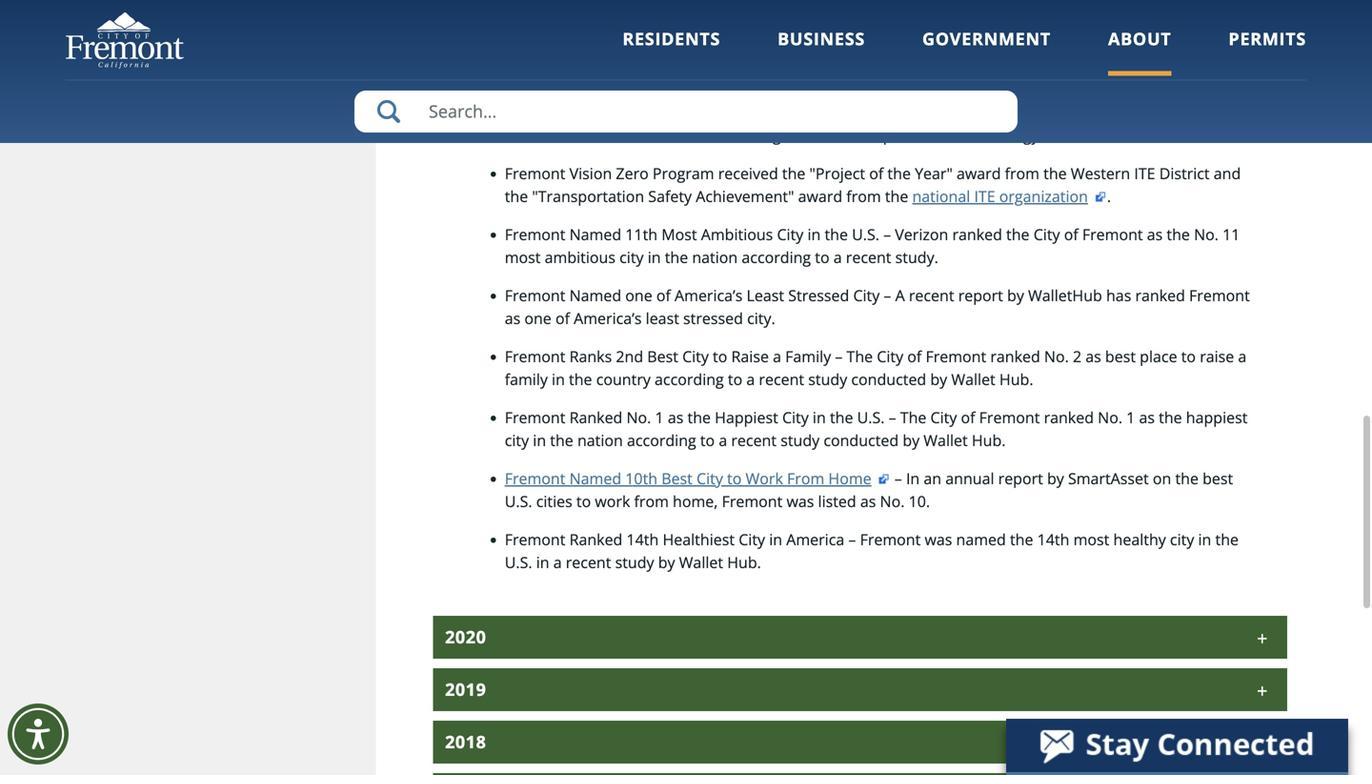 Task type: locate. For each thing, give the bounding box(es) containing it.
an
[[924, 468, 942, 488]]

u.s. –
[[852, 224, 892, 244], [858, 407, 897, 427]]

0 vertical spatial report
[[959, 285, 1004, 305]]

1 vertical spatial –
[[895, 468, 903, 488]]

award inside winner by the institute for local government (ilg). in addition to the vanguard award, the city was selected as a 2021 beacon leadership and innovation award winner for using innovation to promote clean energy in fremont.
[[616, 125, 662, 145]]

of inside fremont vision zero program received the "project of the year" award from the western ite district and the "transportation safety achievement" award from the
[[870, 163, 884, 183]]

no. inside fremont ranks 2nd best city to raise a family – the city of fremont ranked no. 2 as best place to raise a family in the country according to a recent study conducted by wallet hub.
[[1045, 346, 1069, 366]]

of right list
[[1201, 0, 1215, 16]]

selected
[[570, 79, 629, 99], [980, 102, 1039, 122]]

no. left 10.
[[880, 491, 905, 511]]

ranked inside fremont ranked 6th greenest city in america – fremont is ranked no. 6 overall in wallethub's list of the greenest cities in the country. the data they used set ranges from greenhouse-gas emissions per capita to number of smart-energy policies and initiatives to green job opportunities.
[[570, 0, 623, 16]]

2021
[[665, 79, 700, 99], [1075, 102, 1110, 122]]

by up 10.
[[903, 430, 920, 450]]

10.
[[909, 491, 931, 511]]

from
[[935, 18, 970, 38], [634, 491, 669, 511]]

conducted inside "fremont ranked no. 1 as the happiest city in the u.s. – the city of fremont ranked no. 1 as the happiest city in the nation according to a recent study conducted by wallet hub."
[[824, 430, 899, 450]]

cities inside – in an annual report by smartasset on the best u.s. cities to work from home, fremont was listed as no. 10.
[[536, 491, 573, 511]]

named for 10th
[[570, 468, 622, 488]]

city inside fremont named 11th most ambitious city in the u.s. – verizon ranked the city of fremont as the no. 11 most ambitious city in the nation according to a recent study.
[[620, 247, 644, 267]]

ranked for no.
[[570, 407, 623, 427]]

city for named
[[620, 247, 644, 267]]

0 vertical spatial award
[[900, 79, 946, 99]]

according inside "fremont ranked no. 1 as the happiest city in the u.s. – the city of fremont ranked no. 1 as the happiest city in the nation according to a recent study conducted by wallet hub."
[[627, 430, 697, 450]]

1 horizontal spatial selected
[[980, 102, 1039, 122]]

government link
[[923, 27, 1052, 76]]

recent inside fremont named one of america's least stressed city – a recent report by wallethub has ranked fremont as one of america's least stressed city.
[[909, 285, 955, 305]]

nation inside fremont named 11th most ambitious city in the u.s. – verizon ranked the city of fremont as the no. 11 most ambitious city in the nation according to a recent study.
[[692, 247, 738, 267]]

0 vertical spatial from
[[935, 18, 970, 38]]

according up least
[[742, 247, 811, 267]]

– up used
[[833, 0, 841, 16]]

beacon inside winner by the institute for local government (ilg). in addition to the vanguard award, the city was selected as a 2021 beacon leadership and innovation award winner for using innovation to promote clean energy in fremont.
[[1114, 102, 1167, 122]]

about
[[1109, 27, 1172, 51]]

11
[[1223, 224, 1241, 244]]

america's up stressed
[[675, 285, 743, 305]]

the inside fremont ranks 2nd best city to raise a family – the city of fremont ranked no. 2 as best place to raise a family in the country according to a recent study conducted by wallet hub.
[[569, 369, 593, 389]]

1 vertical spatial according
[[655, 369, 724, 389]]

ite
[[1135, 163, 1156, 183], [975, 186, 996, 206]]

0 horizontal spatial in
[[639, 102, 652, 122]]

city down 11th at left top
[[620, 247, 644, 267]]

0 vertical spatial energy
[[649, 41, 698, 61]]

energy right "clean"
[[991, 125, 1040, 145]]

by up "fremont ranked no. 1 as the happiest city in the u.s. – the city of fremont ranked no. 1 as the happiest city in the nation according to a recent study conducted by wallet hub." at the bottom
[[931, 369, 948, 389]]

city up data
[[723, 0, 750, 16]]

a
[[652, 79, 661, 99], [1063, 102, 1071, 122], [834, 247, 842, 267], [773, 346, 782, 366], [1239, 346, 1247, 366], [747, 369, 755, 389], [719, 430, 728, 450], [554, 552, 562, 572]]

by left smartasset
[[1048, 468, 1065, 488]]

of down organization
[[1065, 224, 1079, 244]]

winner down addition on the top of the page
[[666, 125, 715, 145]]

0 vertical spatial conducted
[[852, 369, 927, 389]]

–
[[833, 0, 841, 16], [895, 468, 903, 488]]

1 horizontal spatial america's
[[675, 285, 743, 305]]

in
[[639, 102, 652, 122], [907, 468, 920, 488]]

clean
[[950, 125, 987, 145]]

award down (ilg).
[[616, 125, 662, 145]]

recent inside "fremont ranked no. 1 as the happiest city in the u.s. – the city of fremont ranked no. 1 as the happiest city in the nation according to a recent study conducted by wallet hub."
[[732, 430, 777, 450]]

0 horizontal spatial nation
[[578, 430, 623, 450]]

ranked inside "fremont ranked no. 1 as the happiest city in the u.s. – the city of fremont ranked no. 1 as the happiest city in the nation according to a recent study conducted by wallet hub."
[[570, 407, 623, 427]]

study down family –
[[809, 369, 848, 389]]

per
[[1166, 18, 1190, 38]]

0 vertical spatial nation
[[692, 247, 738, 267]]

2 vertical spatial study
[[615, 552, 655, 572]]

0 vertical spatial u.s. –
[[852, 224, 892, 244]]

was down 'from'
[[787, 491, 815, 511]]

1 horizontal spatial award from
[[957, 163, 1040, 183]]

2 u.s. from the top
[[505, 552, 532, 572]]

recent
[[846, 247, 892, 267], [909, 285, 955, 305], [759, 369, 805, 389], [732, 430, 777, 450], [566, 552, 612, 572]]

fremont inside fremont vision zero program received the "project of the year" award from the western ite district and the "transportation safety achievement" award from the
[[505, 163, 566, 183]]

award down job
[[900, 79, 946, 99]]

1 named from the top
[[570, 224, 622, 244]]

u.s. – down fremont vision zero program received the "project of the year" award from the western ite district and the "transportation safety achievement" award from the
[[852, 224, 892, 244]]

best for 2nd
[[648, 346, 679, 366]]

government down 6
[[923, 27, 1052, 51]]

1 horizontal spatial from
[[935, 18, 970, 38]]

no. inside fremont named 11th most ambitious city in the u.s. – verizon ranked the city of fremont as the no. 11 most ambitious city in the nation according to a recent study.
[[1195, 224, 1219, 244]]

study inside fremont ranks 2nd best city to raise a family – the city of fremont ranked no. 2 as best place to raise a family in the country according to a recent study conducted by wallet hub.
[[809, 369, 848, 389]]

1 u.s. from the top
[[505, 491, 532, 511]]

0 vertical spatial winner
[[969, 79, 1018, 99]]

and inside fremont ranked 6th greenest city in america – fremont is ranked no. 6 overall in wallethub's list of the greenest cities in the country. the data they used set ranges from greenhouse-gas emissions per capita to number of smart-energy policies and initiatives to green job opportunities.
[[759, 41, 786, 61]]

best
[[1106, 346, 1136, 366], [1203, 468, 1234, 488]]

1 vertical spatial the
[[847, 346, 873, 366]]

1 ranked from the top
[[570, 0, 623, 16]]

u.s.
[[505, 491, 532, 511], [505, 552, 532, 572]]

ranked right is
[[925, 0, 975, 16]]

stressed
[[789, 285, 850, 305]]

and down data
[[759, 41, 786, 61]]

city inside winner by the institute for local government (ilg). in addition to the vanguard award, the city was selected as a 2021 beacon leadership and innovation award winner for using innovation to promote clean energy in fremont.
[[918, 102, 945, 122]]

achievement"
[[696, 186, 795, 206]]

0 vertical spatial for
[[1133, 79, 1154, 99]]

0 horizontal spatial government
[[505, 102, 595, 122]]

1 horizontal spatial for
[[1133, 79, 1154, 99]]

in inside winner by the institute for local government (ilg). in addition to the vanguard award, the city was selected as a 2021 beacon leadership and innovation award winner for using innovation to promote clean energy in fremont.
[[1044, 125, 1057, 145]]

14th right named
[[1038, 529, 1070, 549]]

0 vertical spatial named
[[570, 224, 622, 244]]

study
[[809, 369, 848, 389], [781, 430, 820, 450], [615, 552, 655, 572]]

to inside fremont named 11th most ambitious city in the u.s. – verizon ranked the city of fremont as the no. 11 most ambitious city in the nation according to a recent study.
[[815, 247, 830, 267]]

residents
[[623, 27, 721, 51]]

city inside "fremont ranked no. 1 as the happiest city in the u.s. – the city of fremont ranked no. 1 as the happiest city in the nation according to a recent study conducted by wallet hub."
[[505, 430, 529, 450]]

the down fremont ranks 2nd best city to raise a family – the city of fremont ranked no. 2 as best place to raise a family in the country according to a recent study conducted by wallet hub.
[[901, 407, 927, 427]]

0 vertical spatial award from
[[957, 163, 1040, 183]]

0 vertical spatial according
[[742, 247, 811, 267]]

innovation
[[785, 125, 861, 145]]

city up promote
[[918, 102, 945, 122]]

in inside – in an annual report by smartasset on the best u.s. cities to work from home, fremont was listed as no. 10.
[[907, 468, 920, 488]]

2 vertical spatial and
[[1214, 163, 1242, 183]]

city right healthy
[[1171, 529, 1195, 549]]

america's up ranks
[[574, 308, 642, 328]]

winner down government 'link' on the top right of the page
[[969, 79, 1018, 99]]

0 vertical spatial city
[[620, 247, 644, 267]]

nation down ambitious
[[692, 247, 738, 267]]

0 vertical spatial hub.
[[1000, 369, 1034, 389]]

2 horizontal spatial city
[[1171, 529, 1195, 549]]

report inside fremont named one of america's least stressed city – a recent report by wallethub has ranked fremont as one of america's least stressed city.
[[959, 285, 1004, 305]]

and
[[759, 41, 786, 61], [505, 125, 532, 145], [1214, 163, 1242, 183]]

as up (ilg).
[[633, 79, 648, 99]]

award from
[[957, 163, 1040, 183], [799, 186, 882, 206]]

wallet inside fremont ranks 2nd best city to raise a family – the city of fremont ranked no. 2 as best place to raise a family in the country according to a recent study conducted by wallet hub.
[[952, 369, 996, 389]]

named
[[957, 529, 1007, 549]]

a inside the fremont ranked 14th healthiest city in america – fremont was named the 14th most healthy city in the u.s. in a recent study by wallet hub.
[[554, 552, 562, 572]]

fremont ranks 2nd best city to raise a family – the city of fremont ranked no. 2 as best place to raise a family in the country according to a recent study conducted by wallet hub.
[[505, 346, 1247, 389]]

from up job
[[935, 18, 970, 38]]

as up fremont named 10th best city to work from home
[[668, 407, 684, 427]]

recent down raise
[[759, 369, 805, 389]]

most left ambitious at the top left of page
[[505, 247, 541, 267]]

using
[[743, 125, 781, 145]]

tab
[[433, 773, 1288, 775]]

energy inside winner by the institute for local government (ilg). in addition to the vanguard award, the city was selected as a 2021 beacon leadership and innovation award winner for using innovation to promote clean energy in fremont.
[[991, 125, 1040, 145]]

0 horizontal spatial –
[[833, 0, 841, 16]]

a inside winner by the institute for local government (ilg). in addition to the vanguard award, the city was selected as a 2021 beacon leadership and innovation award winner for using innovation to promote clean energy in fremont.
[[1063, 102, 1071, 122]]

0 horizontal spatial 2021
[[665, 79, 700, 99]]

u.s. – inside "fremont ranked no. 1 as the happiest city in the u.s. – the city of fremont ranked no. 1 as the happiest city in the nation according to a recent study conducted by wallet hub."
[[858, 407, 897, 427]]

1 horizontal spatial nation
[[692, 247, 738, 267]]

0 horizontal spatial from
[[634, 491, 669, 511]]

city down family
[[505, 430, 529, 450]]

named for 11th
[[570, 224, 622, 244]]

0 horizontal spatial ite
[[975, 186, 996, 206]]

as down the opportunities.
[[1043, 102, 1059, 122]]

ite left district
[[1135, 163, 1156, 183]]

of down fremont named one of america's least stressed city – a recent report by wallethub has ranked fremont as one of america's least stressed city.
[[908, 346, 922, 366]]

named down ambitious at the top left of page
[[570, 285, 622, 305]]

1 vertical spatial named
[[570, 285, 622, 305]]

0 vertical spatial america's
[[675, 285, 743, 305]]

2 vertical spatial according
[[627, 430, 697, 450]]

1 horizontal spatial most
[[1074, 529, 1110, 549]]

best inside fremont ranks 2nd best city to raise a family – the city of fremont ranked no. 2 as best place to raise a family in the country according to a recent study conducted by wallet hub.
[[648, 346, 679, 366]]

for
[[1133, 79, 1154, 99], [719, 125, 739, 145]]

2 1 from the left
[[1127, 407, 1136, 427]]

as right 2
[[1086, 346, 1102, 366]]

government
[[923, 27, 1052, 51], [505, 102, 595, 122]]

as
[[633, 79, 648, 99], [1043, 102, 1059, 122], [1148, 224, 1163, 244], [505, 308, 521, 328], [1086, 346, 1102, 366], [668, 407, 684, 427], [1140, 407, 1155, 427], [861, 491, 877, 511]]

for left using
[[719, 125, 739, 145]]

0 horizontal spatial energy
[[649, 41, 698, 61]]

0 vertical spatial was
[[949, 102, 976, 122]]

nation for most
[[692, 247, 738, 267]]

2 vertical spatial named
[[570, 468, 622, 488]]

stressed
[[684, 308, 744, 328]]

was left named
[[925, 529, 953, 549]]

in right (ilg).
[[639, 102, 652, 122]]

no. inside – in an annual report by smartasset on the best u.s. cities to work from home, fremont was listed as no. 10.
[[880, 491, 905, 511]]

ranked left 6th
[[570, 0, 623, 16]]

beacon down policies
[[704, 79, 756, 99]]

1 vertical spatial hub.
[[972, 430, 1006, 450]]

1 horizontal spatial the
[[847, 346, 873, 366]]

number
[[524, 41, 581, 61]]

the inside fremont ranked 6th greenest city in america – fremont is ranked no. 6 overall in wallethub's list of the greenest cities in the country. the data they used set ranges from greenhouse-gas emissions per capita to number of smart-energy policies and initiatives to green job opportunities.
[[718, 18, 745, 38]]

beacon
[[704, 79, 756, 99], [1114, 102, 1167, 122]]

named for one
[[570, 285, 622, 305]]

cities inside fremont ranked 6th greenest city in america – fremont is ranked no. 6 overall in wallethub's list of the greenest cities in the country. the data they used set ranges from greenhouse-gas emissions per capita to number of smart-energy policies and initiatives to green job opportunities.
[[571, 18, 608, 38]]

0 horizontal spatial city
[[505, 430, 529, 450]]

1 vertical spatial ranked
[[570, 407, 623, 427]]

according inside fremont named 11th most ambitious city in the u.s. – verizon ranked the city of fremont as the no. 11 most ambitious city in the nation according to a recent study.
[[742, 247, 811, 267]]

to inside "fremont ranked no. 1 as the happiest city in the u.s. – the city of fremont ranked no. 1 as the happiest city in the nation according to a recent study conducted by wallet hub."
[[701, 430, 715, 450]]

1 vertical spatial ite
[[975, 186, 996, 206]]

3 ranked from the top
[[570, 529, 623, 549]]

in left an
[[907, 468, 920, 488]]

ranked down national ite organization
[[953, 224, 1003, 244]]

fremont.
[[1061, 125, 1126, 145]]

2 vertical spatial was
[[925, 529, 953, 549]]

green
[[880, 41, 921, 61]]

by down the healthiest
[[658, 552, 675, 572]]

from down 10th
[[634, 491, 669, 511]]

wallet
[[952, 369, 996, 389], [924, 430, 968, 450], [679, 552, 724, 572]]

2 vertical spatial city
[[1171, 529, 1195, 549]]

0 horizontal spatial for
[[719, 125, 739, 145]]

ranked inside fremont ranked 6th greenest city in america – fremont is ranked no. 6 overall in wallethub's list of the greenest cities in the country. the data they used set ranges from greenhouse-gas emissions per capita to number of smart-energy policies and initiatives to green job opportunities.
[[925, 0, 975, 16]]

as down district
[[1148, 224, 1163, 244]]

u.s. – down fremont ranks 2nd best city to raise a family – the city of fremont ranked no. 2 as best place to raise a family in the country according to a recent study conducted by wallet hub.
[[858, 407, 897, 427]]

1 vertical spatial from
[[634, 491, 669, 511]]

1 horizontal spatial 14th
[[1038, 529, 1070, 549]]

as down place
[[1140, 407, 1155, 427]]

1 horizontal spatial winner
[[969, 79, 1018, 99]]

0 vertical spatial selected
[[570, 79, 629, 99]]

fremont ranked no. 1 as the happiest city in the u.s. – the city of fremont ranked no. 1 as the happiest city in the nation according to a recent study conducted by wallet hub.
[[505, 407, 1248, 450]]

1 vertical spatial wallet
[[924, 430, 968, 450]]

1 horizontal spatial beacon
[[1114, 102, 1167, 122]]

2 named from the top
[[570, 285, 622, 305]]

1 horizontal spatial 1
[[1127, 407, 1136, 427]]

a inside fremont named 11th most ambitious city in the u.s. – verizon ranked the city of fremont as the no. 11 most ambitious city in the nation according to a recent study.
[[834, 247, 842, 267]]

0 horizontal spatial beacon
[[704, 79, 756, 99]]

2 ranked from the top
[[570, 407, 623, 427]]

2
[[1073, 346, 1082, 366]]

1 up 10th
[[655, 407, 664, 427]]

0 vertical spatial best
[[1106, 346, 1136, 366]]

0 vertical spatial most
[[505, 247, 541, 267]]

report right annual
[[999, 468, 1044, 488]]

the right family –
[[847, 346, 873, 366]]

1 up smartasset
[[1127, 407, 1136, 427]]

city.
[[748, 308, 776, 328]]

of up least in the top left of the page
[[657, 285, 671, 305]]

as down the home
[[861, 491, 877, 511]]

1 vertical spatial award
[[616, 125, 662, 145]]

fremont selected as a 2021 beacon vanguard platinum award
[[505, 79, 946, 99]]

city up home,
[[697, 468, 723, 488]]

best up home,
[[662, 468, 693, 488]]

district
[[1160, 163, 1210, 183]]

by inside fremont named one of america's least stressed city – a recent report by wallethub has ranked fremont as one of america's least stressed city.
[[1008, 285, 1025, 305]]

of right "the "project"
[[870, 163, 884, 183]]

2 vertical spatial wallet
[[679, 552, 724, 572]]

conducted up "fremont ranked no. 1 as the happiest city in the u.s. – the city of fremont ranked no. 1 as the happiest city in the nation according to a recent study conducted by wallet hub." at the bottom
[[852, 369, 927, 389]]

of inside fremont ranks 2nd best city to raise a family – the city of fremont ranked no. 2 as best place to raise a family in the country according to a recent study conducted by wallet hub.
[[908, 346, 922, 366]]

for left local
[[1133, 79, 1154, 99]]

as up family
[[505, 308, 521, 328]]

ranked inside fremont named 11th most ambitious city in the u.s. – verizon ranked the city of fremont as the no. 11 most ambitious city in the nation according to a recent study.
[[953, 224, 1003, 244]]

fremont
[[505, 0, 566, 16], [845, 0, 906, 16], [505, 79, 566, 99], [505, 163, 566, 183], [505, 224, 566, 244], [1083, 224, 1144, 244], [505, 285, 566, 305], [1190, 285, 1251, 305], [505, 346, 566, 366], [926, 346, 987, 366], [505, 407, 566, 427], [980, 407, 1041, 427], [505, 468, 566, 488], [722, 491, 783, 511], [505, 529, 566, 549], [860, 529, 921, 549]]

recent inside fremont ranks 2nd best city to raise a family – the city of fremont ranked no. 2 as best place to raise a family in the country according to a recent study conducted by wallet hub.
[[759, 369, 805, 389]]

conducted
[[852, 369, 927, 389], [824, 430, 899, 450]]

beacon down local
[[1114, 102, 1167, 122]]

as inside fremont named 11th most ambitious city in the u.s. – verizon ranked the city of fremont as the no. 11 most ambitious city in the nation according to a recent study.
[[1148, 224, 1163, 244]]

ranked inside "fremont ranked no. 1 as the happiest city in the u.s. – the city of fremont ranked no. 1 as the happiest city in the nation according to a recent study conducted by wallet hub."
[[1044, 407, 1094, 427]]

recent down happiest
[[732, 430, 777, 450]]

energy
[[649, 41, 698, 61], [991, 125, 1040, 145]]

the up policies
[[718, 18, 745, 38]]

fremont inside – in an annual report by smartasset on the best u.s. cities to work from home, fremont was listed as no. 10.
[[722, 491, 783, 511]]

– inside – in an annual report by smartasset on the best u.s. cities to work from home, fremont was listed as no. 10.
[[895, 468, 903, 488]]

award
[[900, 79, 946, 99], [616, 125, 662, 145]]

of up annual
[[961, 407, 976, 427]]

14th down work at the left
[[627, 529, 659, 549]]

0 horizontal spatial most
[[505, 247, 541, 267]]

ranked down work at the left
[[570, 529, 623, 549]]

1 horizontal spatial in
[[907, 468, 920, 488]]

ranked inside fremont ranks 2nd best city to raise a family – the city of fremont ranked no. 2 as best place to raise a family in the country according to a recent study conducted by wallet hub.
[[991, 346, 1041, 366]]

2 horizontal spatial the
[[901, 407, 927, 427]]

– left an
[[895, 468, 903, 488]]

3 named from the top
[[570, 468, 622, 488]]

1 vertical spatial for
[[719, 125, 739, 145]]

(ilg).
[[598, 102, 635, 122]]

most
[[505, 247, 541, 267], [1074, 529, 1110, 549]]

ranks
[[570, 346, 612, 366]]

0 horizontal spatial winner
[[666, 125, 715, 145]]

report right a
[[959, 285, 1004, 305]]

by
[[1022, 79, 1039, 99], [1008, 285, 1025, 305], [931, 369, 948, 389], [903, 430, 920, 450], [1048, 468, 1065, 488], [658, 552, 675, 572]]

ranked right the has
[[1136, 285, 1186, 305]]

ranked down country
[[570, 407, 623, 427]]

place
[[1140, 346, 1178, 366]]

recent right a
[[909, 285, 955, 305]]

0 vertical spatial cities
[[571, 18, 608, 38]]

city
[[723, 0, 750, 16], [918, 102, 945, 122], [777, 224, 804, 244], [1034, 224, 1061, 244], [683, 346, 709, 366], [877, 346, 904, 366], [783, 407, 809, 427], [931, 407, 958, 427], [697, 468, 723, 488], [739, 529, 766, 549]]

– inside fremont ranked 6th greenest city in america – fremont is ranked no. 6 overall in wallethub's list of the greenest cities in the country. the data they used set ranges from greenhouse-gas emissions per capita to number of smart-energy policies and initiatives to green job opportunities.
[[833, 0, 841, 16]]

0 vertical spatial vanguard
[[760, 79, 829, 99]]

0 horizontal spatial 14th
[[627, 529, 659, 549]]

0 vertical spatial and
[[759, 41, 786, 61]]

1 horizontal spatial one
[[626, 285, 653, 305]]

0 horizontal spatial america's
[[574, 308, 642, 328]]

the
[[718, 18, 745, 38], [847, 346, 873, 366], [901, 407, 927, 427]]

by down the opportunities.
[[1022, 79, 1039, 99]]

country.
[[656, 18, 714, 38]]

1 vertical spatial winner
[[666, 125, 715, 145]]

named
[[570, 224, 622, 244], [570, 285, 622, 305], [570, 468, 622, 488]]

city down stressed
[[683, 346, 709, 366]]

1 vertical spatial u.s.
[[505, 552, 532, 572]]

year"
[[915, 163, 953, 183]]

recent down work at the left
[[566, 552, 612, 572]]

1 horizontal spatial energy
[[991, 125, 1040, 145]]

according for city
[[742, 247, 811, 267]]

14th
[[627, 529, 659, 549], [1038, 529, 1070, 549]]

0 vertical spatial beacon
[[704, 79, 756, 99]]

most left healthy
[[1074, 529, 1110, 549]]

from inside – in an annual report by smartasset on the best u.s. cities to work from home, fremont was listed as no. 10.
[[634, 491, 669, 511]]

ranges
[[883, 18, 931, 38]]

in inside fremont ranks 2nd best city to raise a family – the city of fremont ranked no. 2 as best place to raise a family in the country according to a recent study conducted by wallet hub.
[[552, 369, 565, 389]]

residents link
[[623, 27, 721, 76]]

according down stressed
[[655, 369, 724, 389]]

u.s. – inside fremont named 11th most ambitious city in the u.s. – verizon ranked the city of fremont as the no. 11 most ambitious city in the nation according to a recent study.
[[852, 224, 892, 244]]

permits link
[[1229, 27, 1307, 76]]

1 vertical spatial vanguard
[[765, 102, 834, 122]]

1 horizontal spatial ite
[[1135, 163, 1156, 183]]

received
[[719, 163, 779, 183]]

one up least in the top left of the page
[[626, 285, 653, 305]]

0 vertical spatial –
[[833, 0, 841, 16]]

least
[[646, 308, 680, 328]]

cities
[[571, 18, 608, 38], [536, 491, 573, 511]]

0 horizontal spatial one
[[525, 308, 552, 328]]

no. up smartasset
[[1098, 407, 1123, 427]]

award from down "the "project"
[[799, 186, 882, 206]]

0 horizontal spatial 1
[[655, 407, 664, 427]]

fremont named 10th best city to work from home
[[505, 468, 872, 488]]

2 vertical spatial hub.
[[728, 552, 762, 572]]

1 horizontal spatial and
[[759, 41, 786, 61]]

on
[[1153, 468, 1172, 488]]

government up innovation
[[505, 102, 595, 122]]

named inside fremont named one of america's least stressed city – a recent report by wallethub has ranked fremont as one of america's least stressed city.
[[570, 285, 622, 305]]

1 vertical spatial selected
[[980, 102, 1039, 122]]

organization
[[1000, 186, 1089, 206]]

as inside fremont ranks 2nd best city to raise a family – the city of fremont ranked no. 2 as best place to raise a family in the country according to a recent study conducted by wallet hub.
[[1086, 346, 1102, 366]]

selected up (ilg).
[[570, 79, 629, 99]]

ranked left 2
[[991, 346, 1041, 366]]

0 vertical spatial 2021
[[665, 79, 700, 99]]

1 vertical spatial report
[[999, 468, 1044, 488]]

vanguard
[[760, 79, 829, 99], [765, 102, 834, 122]]

as inside – in an annual report by smartasset on the best u.s. cities to work from home, fremont was listed as no. 10.
[[861, 491, 877, 511]]

1 vertical spatial government
[[505, 102, 595, 122]]

0 horizontal spatial best
[[1106, 346, 1136, 366]]

0 vertical spatial u.s.
[[505, 491, 532, 511]]

2 vertical spatial ranked
[[570, 529, 623, 549]]

by left wallethub
[[1008, 285, 1025, 305]]

greenest
[[654, 0, 719, 16]]

1 1 from the left
[[655, 407, 664, 427]]

national ite organization link
[[913, 186, 1108, 206]]

one up family
[[525, 308, 552, 328]]

1 vertical spatial nation
[[578, 430, 623, 450]]

innovation
[[536, 125, 612, 145]]

recent up city –
[[846, 247, 892, 267]]

nation
[[692, 247, 738, 267], [578, 430, 623, 450]]

from inside fremont ranked 6th greenest city in america – fremont is ranked no. 6 overall in wallethub's list of the greenest cities in the country. the data they used set ranges from greenhouse-gas emissions per capita to number of smart-energy policies and initiatives to green job opportunities.
[[935, 18, 970, 38]]

ranked inside the fremont ranked 14th healthiest city in america – fremont was named the 14th most healthy city in the u.s. in a recent study by wallet hub.
[[570, 529, 623, 549]]

conducted up the home
[[824, 430, 899, 450]]

named up work at the left
[[570, 468, 622, 488]]

1 horizontal spatial government
[[923, 27, 1052, 51]]

1 vertical spatial and
[[505, 125, 532, 145]]

0 vertical spatial study
[[809, 369, 848, 389]]

0 horizontal spatial award from
[[799, 186, 882, 206]]

1 horizontal spatial –
[[895, 468, 903, 488]]

best left place
[[1106, 346, 1136, 366]]

and right district
[[1214, 163, 1242, 183]]

best inside fremont ranks 2nd best city to raise a family – the city of fremont ranked no. 2 as best place to raise a family in the country according to a recent study conducted by wallet hub.
[[1106, 346, 1136, 366]]

2 horizontal spatial and
[[1214, 163, 1242, 183]]

city right the healthiest
[[739, 529, 766, 549]]

1 vertical spatial study
[[781, 430, 820, 450]]

city
[[620, 247, 644, 267], [505, 430, 529, 450], [1171, 529, 1195, 549]]

the inside "fremont ranked no. 1 as the happiest city in the u.s. – the city of fremont ranked no. 1 as the happiest city in the nation according to a recent study conducted by wallet hub."
[[901, 407, 927, 427]]

cities left work at the left
[[536, 491, 573, 511]]

nation inside "fremont ranked no. 1 as the happiest city in the u.s. – the city of fremont ranked no. 1 as the happiest city in the nation according to a recent study conducted by wallet hub."
[[578, 430, 623, 450]]

1 horizontal spatial 2021
[[1075, 102, 1110, 122]]



Task type: describe. For each thing, give the bounding box(es) containing it.
the inside fremont ranks 2nd best city to raise a family – the city of fremont ranked no. 2 as best place to raise a family in the country according to a recent study conducted by wallet hub.
[[847, 346, 873, 366]]

western
[[1071, 163, 1131, 183]]

10th
[[626, 468, 658, 488]]

city for ranked
[[505, 430, 529, 450]]

capita
[[1194, 18, 1237, 38]]

from
[[788, 468, 825, 488]]

annual
[[946, 468, 995, 488]]

fremont named one of america's least stressed city – a recent report by wallethub has ranked fremont as one of america's least stressed city.
[[505, 285, 1251, 328]]

Search text field
[[355, 91, 1018, 133]]

1 vertical spatial america's
[[574, 308, 642, 328]]

job
[[925, 41, 948, 61]]

2nd
[[616, 346, 644, 366]]

ambitious
[[545, 247, 616, 267]]

0 vertical spatial one
[[626, 285, 653, 305]]

award,
[[838, 102, 887, 122]]

and inside winner by the institute for local government (ilg). in addition to the vanguard award, the city was selected as a 2021 beacon leadership and innovation award winner for using innovation to promote clean energy in fremont.
[[505, 125, 532, 145]]

according inside fremont ranks 2nd best city to raise a family – the city of fremont ranked no. 2 as best place to raise a family in the country according to a recent study conducted by wallet hub.
[[655, 369, 724, 389]]

0 horizontal spatial selected
[[570, 79, 629, 99]]

study inside "fremont ranked no. 1 as the happiest city in the u.s. – the city of fremont ranked no. 1 as the happiest city in the nation according to a recent study conducted by wallet hub."
[[781, 430, 820, 450]]

1 vertical spatial one
[[525, 308, 552, 328]]

the inside – in an annual report by smartasset on the best u.s. cities to work from home, fremont was listed as no. 10.
[[1176, 468, 1199, 488]]

ranked for 14th
[[570, 529, 623, 549]]

vision
[[570, 163, 612, 183]]

fremont vision zero program received the "project of the year" award from the western ite district and the "transportation safety achievement" award from the
[[505, 163, 1242, 206]]

was inside winner by the institute for local government (ilg). in addition to the vanguard award, the city was selected as a 2021 beacon leadership and innovation award winner for using innovation to promote clean energy in fremont.
[[949, 102, 976, 122]]

wallet inside "fremont ranked no. 1 as the happiest city in the u.s. – the city of fremont ranked no. 1 as the happiest city in the nation according to a recent study conducted by wallet hub."
[[924, 430, 968, 450]]

conducted inside fremont ranks 2nd best city to raise a family – the city of fremont ranked no. 2 as best place to raise a family in the country according to a recent study conducted by wallet hub.
[[852, 369, 927, 389]]

fremont ranked 6th greenest city in america – fremont is ranked no. 6 overall in wallethub's list of the greenest cities in the country. the data they used set ranges from greenhouse-gas emissions per capita to number of smart-energy policies and initiatives to green job opportunities.
[[505, 0, 1243, 61]]

raise
[[1200, 346, 1235, 366]]

healthiest
[[663, 529, 735, 549]]

zero
[[616, 163, 649, 183]]

recent inside fremont named 11th most ambitious city in the u.s. – verizon ranked the city of fremont as the no. 11 most ambitious city in the nation according to a recent study.
[[846, 247, 892, 267]]

by inside "fremont ranked no. 1 as the happiest city in the u.s. – the city of fremont ranked no. 1 as the happiest city in the nation according to a recent study conducted by wallet hub."
[[903, 430, 920, 450]]

family
[[505, 369, 548, 389]]

winner by the institute for local government (ilg). in addition to the vanguard award, the city was selected as a 2021 beacon leadership and innovation award winner for using innovation to promote clean energy in fremont.
[[505, 79, 1250, 145]]

opportunities.
[[952, 41, 1052, 61]]

hub. inside "fremont ranked no. 1 as the happiest city in the u.s. – the city of fremont ranked no. 1 as the happiest city in the nation according to a recent study conducted by wallet hub."
[[972, 430, 1006, 450]]

of up ranks
[[556, 308, 570, 328]]

of left smart-
[[585, 41, 599, 61]]

and inside fremont vision zero program received the "project of the year" award from the western ite district and the "transportation safety achievement" award from the
[[1214, 163, 1242, 183]]

fremont named 11th most ambitious city in the u.s. – verizon ranked the city of fremont as the no. 11 most ambitious city in the nation according to a recent study.
[[505, 224, 1241, 267]]

local
[[1158, 79, 1195, 99]]

policies
[[702, 41, 755, 61]]

by inside the fremont ranked 14th healthiest city in america – fremont was named the 14th most healthy city in the u.s. in a recent study by wallet hub.
[[658, 552, 675, 572]]

national
[[913, 186, 971, 206]]

city inside the fremont ranked 14th healthiest city in america – fremont was named the 14th most healthy city in the u.s. in a recent study by wallet hub.
[[739, 529, 766, 549]]

family –
[[786, 346, 843, 366]]

happiest
[[715, 407, 779, 427]]

overall
[[1020, 0, 1068, 16]]

by inside fremont ranks 2nd best city to raise a family – the city of fremont ranked no. 2 as best place to raise a family in the country according to a recent study conducted by wallet hub.
[[931, 369, 948, 389]]

gas
[[1063, 18, 1088, 38]]

program
[[653, 163, 715, 183]]

national ite organization
[[913, 186, 1089, 206]]

hub. inside the fremont ranked 14th healthiest city in america – fremont was named the 14th most healthy city in the u.s. in a recent study by wallet hub.
[[728, 552, 762, 572]]

by inside – in an annual report by smartasset on the best u.s. cities to work from home, fremont was listed as no. 10.
[[1048, 468, 1065, 488]]

institute
[[1070, 79, 1129, 99]]

city down organization
[[1034, 224, 1061, 244]]

2 14th from the left
[[1038, 529, 1070, 549]]

city inside fremont ranked 6th greenest city in america – fremont is ranked no. 6 overall in wallethub's list of the greenest cities in the country. the data they used set ranges from greenhouse-gas emissions per capita to number of smart-energy policies and initiatives to green job opportunities.
[[723, 0, 750, 16]]

greenhouse-
[[974, 18, 1063, 38]]

no. down country
[[627, 407, 652, 427]]

11th
[[626, 224, 658, 244]]

most inside the fremont ranked 14th healthiest city in america – fremont was named the 14th most healthy city in the u.s. in a recent study by wallet hub.
[[1074, 529, 1110, 549]]

according for the
[[627, 430, 697, 450]]

6
[[1007, 0, 1016, 16]]

work
[[746, 468, 784, 488]]

city right ambitious
[[777, 224, 804, 244]]

city –
[[854, 285, 892, 305]]

2021 inside winner by the institute for local government (ilg). in addition to the vanguard award, the city was selected as a 2021 beacon leadership and innovation award winner for using innovation to promote clean energy in fremont.
[[1075, 102, 1110, 122]]

no. inside fremont ranked 6th greenest city in america – fremont is ranked no. 6 overall in wallethub's list of the greenest cities in the country. the data they used set ranges from greenhouse-gas emissions per capita to number of smart-energy policies and initiatives to green job opportunities.
[[979, 0, 1003, 16]]

set
[[858, 18, 879, 38]]

selected inside winner by the institute for local government (ilg). in addition to the vanguard award, the city was selected as a 2021 beacon leadership and innovation award winner for using innovation to promote clean energy in fremont.
[[980, 102, 1039, 122]]

government inside winner by the institute for local government (ilg). in addition to the vanguard award, the city was selected as a 2021 beacon leadership and innovation award winner for using innovation to promote clean energy in fremont.
[[505, 102, 595, 122]]

was inside the fremont ranked 14th healthiest city in america – fremont was named the 14th most healthy city in the u.s. in a recent study by wallet hub.
[[925, 529, 953, 549]]

healthy
[[1114, 529, 1167, 549]]

as inside winner by the institute for local government (ilg). in addition to the vanguard award, the city was selected as a 2021 beacon leadership and innovation award winner for using innovation to promote clean energy in fremont.
[[1043, 102, 1059, 122]]

ite inside fremont vision zero program received the "project of the year" award from the western ite district and the "transportation safety achievement" award from the
[[1135, 163, 1156, 183]]

study.
[[896, 247, 939, 267]]

verizon
[[895, 224, 949, 244]]

by inside winner by the institute for local government (ilg). in addition to the vanguard award, the city was selected as a 2021 beacon leadership and innovation award winner for using innovation to promote clean energy in fremont.
[[1022, 79, 1039, 99]]

most inside fremont named 11th most ambitious city in the u.s. – verizon ranked the city of fremont as the no. 11 most ambitious city in the nation according to a recent study.
[[505, 247, 541, 267]]

data
[[749, 18, 780, 38]]

wallet inside the fremont ranked 14th healthiest city in america – fremont was named the 14th most healthy city in the u.s. in a recent study by wallet hub.
[[679, 552, 724, 572]]

country
[[597, 369, 651, 389]]

vanguard inside winner by the institute for local government (ilg). in addition to the vanguard award, the city was selected as a 2021 beacon leadership and innovation award winner for using innovation to promote clean energy in fremont.
[[765, 102, 834, 122]]

best for 10th
[[662, 468, 693, 488]]

permits
[[1229, 27, 1307, 51]]

1 14th from the left
[[627, 529, 659, 549]]

study inside the fremont ranked 14th healthiest city in america – fremont was named the 14th most healthy city in the u.s. in a recent study by wallet hub.
[[615, 552, 655, 572]]

city up an
[[931, 407, 958, 427]]

business
[[778, 27, 866, 51]]

promote
[[884, 125, 946, 145]]

work
[[595, 491, 631, 511]]

6th
[[627, 0, 650, 16]]

best inside – in an annual report by smartasset on the best u.s. cities to work from home, fremont was listed as no. 10.
[[1203, 468, 1234, 488]]

business link
[[778, 27, 866, 76]]

home,
[[673, 491, 718, 511]]

was inside – in an annual report by smartasset on the best u.s. cities to work from home, fremont was listed as no. 10.
[[787, 491, 815, 511]]

city right happiest
[[783, 407, 809, 427]]

raise
[[732, 346, 769, 366]]

platinum
[[833, 79, 896, 99]]

initiatives
[[790, 41, 858, 61]]

smart-
[[603, 41, 649, 61]]

has
[[1107, 285, 1132, 305]]

stay connected image
[[1007, 719, 1347, 772]]

of inside fremont named 11th most ambitious city in the u.s. – verizon ranked the city of fremont as the no. 11 most ambitious city in the nation according to a recent study.
[[1065, 224, 1079, 244]]

listed
[[818, 491, 857, 511]]

to inside – in an annual report by smartasset on the best u.s. cities to work from home, fremont was listed as no. 10.
[[577, 491, 591, 511]]

wallethub
[[1029, 285, 1103, 305]]

america
[[771, 0, 829, 16]]

they
[[784, 18, 815, 38]]

ranked inside fremont named one of america's least stressed city – a recent report by wallethub has ranked fremont as one of america's least stressed city.
[[1136, 285, 1186, 305]]

is
[[910, 0, 921, 16]]

leadership
[[1171, 102, 1250, 122]]

in inside winner by the institute for local government (ilg). in addition to the vanguard award, the city was selected as a 2021 beacon leadership and innovation award winner for using innovation to promote clean energy in fremont.
[[639, 102, 652, 122]]

least
[[747, 285, 785, 305]]

beacon vanguard platinum award link
[[704, 79, 965, 99]]

city inside the fremont ranked 14th healthiest city in america – fremont was named the 14th most healthy city in the u.s. in a recent study by wallet hub.
[[1171, 529, 1195, 549]]

about link
[[1109, 27, 1172, 76]]

energy inside fremont ranked 6th greenest city in america – fremont is ranked no. 6 overall in wallethub's list of the greenest cities in the country. the data they used set ranges from greenhouse-gas emissions per capita to number of smart-energy policies and initiatives to green job opportunities.
[[649, 41, 698, 61]]

1 horizontal spatial award
[[900, 79, 946, 99]]

in wallethub's
[[1072, 0, 1173, 16]]

a inside "fremont ranked no. 1 as the happiest city in the u.s. – the city of fremont ranked no. 1 as the happiest city in the nation according to a recent study conducted by wallet hub."
[[719, 430, 728, 450]]

1 vertical spatial award from
[[799, 186, 882, 206]]

as inside fremont named one of america's least stressed city – a recent report by wallethub has ranked fremont as one of america's least stressed city.
[[505, 308, 521, 328]]

smartasset
[[1069, 468, 1150, 488]]

nation for 1
[[578, 430, 623, 450]]

america –
[[787, 529, 857, 549]]

report inside – in an annual report by smartasset on the best u.s. cities to work from home, fremont was listed as no. 10.
[[999, 468, 1044, 488]]

city down fremont named one of america's least stressed city – a recent report by wallethub has ranked fremont as one of america's least stressed city.
[[877, 346, 904, 366]]

u.s. inside – in an annual report by smartasset on the best u.s. cities to work from home, fremont was listed as no. 10.
[[505, 491, 532, 511]]

hub. inside fremont ranks 2nd best city to raise a family – the city of fremont ranked no. 2 as best place to raise a family in the country according to a recent study conducted by wallet hub.
[[1000, 369, 1034, 389]]

u.s. inside the fremont ranked 14th healthiest city in america – fremont was named the 14th most healthy city in the u.s. in a recent study by wallet hub.
[[505, 552, 532, 572]]

emissions
[[1091, 18, 1162, 38]]

of inside "fremont ranked no. 1 as the happiest city in the u.s. – the city of fremont ranked no. 1 as the happiest city in the nation according to a recent study conducted by wallet hub."
[[961, 407, 976, 427]]

greenest
[[505, 18, 567, 38]]

the "transportation
[[505, 186, 645, 206]]

– in an annual report by smartasset on the best u.s. cities to work from home, fremont was listed as no. 10.
[[505, 468, 1234, 511]]

addition
[[656, 102, 715, 122]]

ranked for 6th
[[570, 0, 623, 16]]

recent inside the fremont ranked 14th healthiest city in america – fremont was named the 14th most healthy city in the u.s. in a recent study by wallet hub.
[[566, 552, 612, 572]]

ambitious
[[701, 224, 773, 244]]

fremont ranked 14th healthiest city in america – fremont was named the 14th most healthy city in the u.s. in a recent study by wallet hub.
[[505, 529, 1239, 572]]

happiest
[[1187, 407, 1248, 427]]

list
[[1177, 0, 1197, 16]]

fremont named 10th best city to work from home link
[[505, 468, 891, 488]]

2018
[[445, 730, 487, 754]]



Task type: vqa. For each thing, say whether or not it's contained in the screenshot.
top conducted
yes



